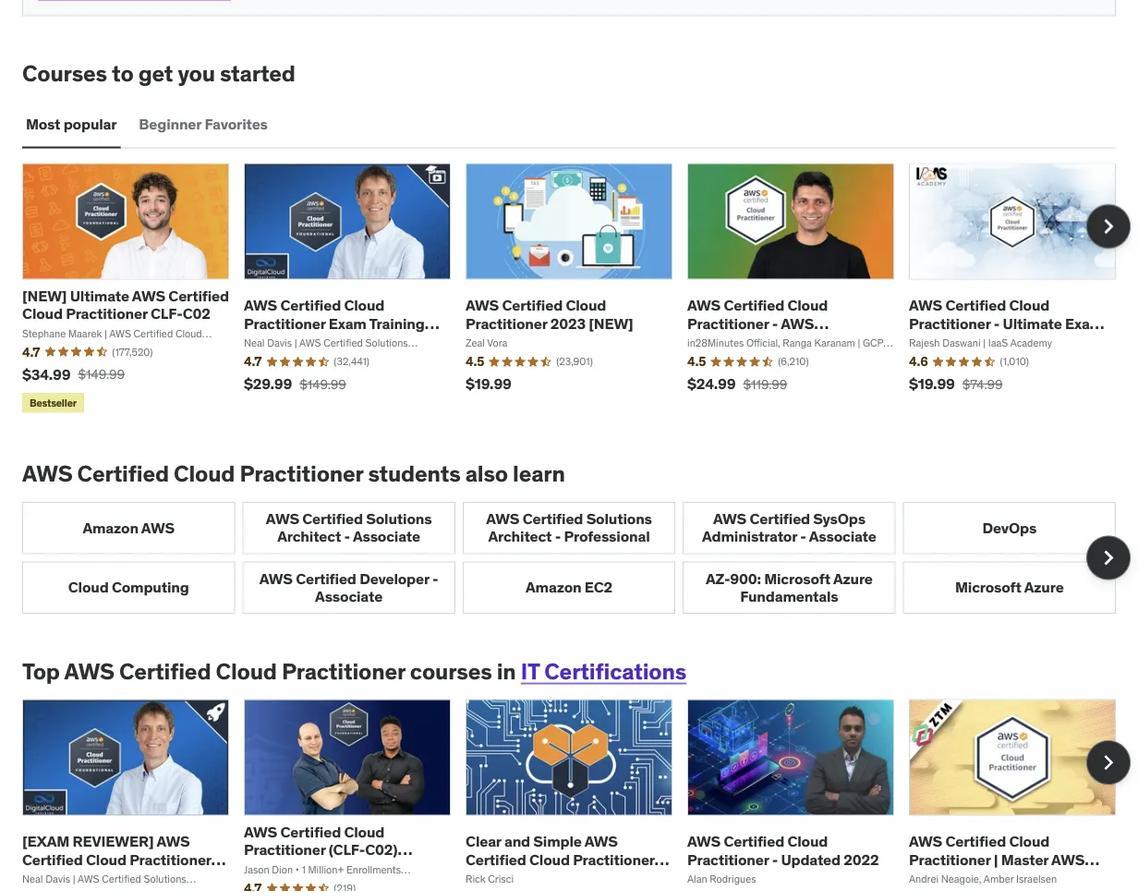 Task type: vqa. For each thing, say whether or not it's contained in the screenshot.
hackers
no



Task type: describe. For each thing, give the bounding box(es) containing it.
most popular
[[26, 114, 117, 133]]

practitioner inside [exam reviewer] aws certified cloud practitioner clf-c02
[[130, 850, 211, 869]]

[new] inside [new] ultimate aws certified cloud practitioner clf-c02
[[22, 286, 67, 305]]

you
[[178, 60, 215, 88]]

microsoft azure link
[[904, 562, 1117, 614]]

aws inside aws certified developer - associate
[[259, 569, 293, 588]]

exam inside aws certified cloud practitioner - ultimate exam training
[[1066, 314, 1104, 333]]

started
[[220, 60, 296, 88]]

architect for aws certified solutions architect - associate
[[278, 527, 341, 546]]

cloud inside aws certified cloud practitioner - ultimate exam training
[[1010, 296, 1050, 315]]

next image for courses in
[[1094, 748, 1124, 777]]

aws certified cloud practitioner exam training [new] 2023 link
[[244, 296, 440, 350]]

aws certified cloud practitioner exam training [new] 2023
[[244, 296, 425, 350]]

get
[[138, 60, 173, 88]]

reviewer]
[[73, 832, 154, 851]]

favorites
[[205, 114, 268, 133]]

aws certified developer - associate link
[[243, 562, 456, 614]]

certified inside clear and simple aws certified cloud practitioner 2023
[[466, 850, 527, 869]]

devops
[[983, 518, 1037, 537]]

certified for aws certified cloud practitioner - updated 2022
[[724, 832, 785, 851]]

cloud inside [exam reviewer] aws certified cloud practitioner clf-c02
[[86, 850, 126, 869]]

students
[[368, 460, 461, 487]]

certifications
[[545, 657, 687, 685]]

certified for aws certified developer - associate
[[296, 569, 357, 588]]

aws certified cloud practitioner - updated 2022
[[688, 832, 879, 869]]

practitioner inside aws certified cloud practitioner exam training [new] 2023
[[244, 314, 326, 333]]

az-
[[706, 569, 731, 588]]

clear and simple aws certified cloud practitioner 2023 link
[[466, 832, 670, 887]]

amazon aws
[[83, 518, 175, 537]]

and
[[505, 832, 531, 851]]

aws certified sysops administrator - associate link
[[683, 502, 896, 554]]

certified for aws certified cloud practitioner - ultimate exam training
[[946, 296, 1007, 315]]

2023 for clear and simple aws certified cloud practitioner 2023
[[466, 868, 501, 887]]

next image for aws certified cloud practitioner students also learn
[[1094, 543, 1124, 573]]

aws inside aws certified solutions architect - professional
[[486, 509, 520, 528]]

solutions for professional
[[587, 509, 652, 528]]

clf- for reviewer]
[[22, 868, 54, 887]]

amazon ec2 link
[[463, 562, 676, 614]]

900:
[[731, 569, 762, 588]]

c02 for [new] ultimate aws certified cloud practitioner clf-c02
[[183, 304, 211, 323]]

aws certified cloud practitioner - ultimate exam training link
[[910, 296, 1105, 350]]

[new]
[[244, 331, 285, 350]]

cloud inside aws certified cloud practitioner (clf-c02) complete course
[[344, 822, 385, 841]]

ultimate inside [new] ultimate aws certified cloud practitioner clf-c02
[[70, 286, 129, 305]]

[new] inside aws certified cloud practitioner 2023 [new]
[[589, 314, 634, 333]]

aws certified cloud practitioner | master aws fundamentals link
[[910, 832, 1100, 887]]

beginner favorites button
[[135, 102, 272, 146]]

aws inside amazon aws link
[[141, 518, 175, 537]]

practitioner inside aws certified cloud practitioner 2023 [new]
[[466, 314, 548, 333]]

courses
[[410, 657, 492, 685]]

1 horizontal spatial microsoft
[[956, 578, 1022, 597]]

clear and simple aws certified cloud practitioner 2023
[[466, 832, 655, 887]]

- for aws certified sysops administrator - associate
[[801, 527, 807, 546]]

aws certified cloud practitioner (clf-c02) complete course
[[244, 822, 398, 877]]

aws certified solutions architect - professional link
[[463, 502, 676, 554]]

beginner favorites
[[139, 114, 268, 133]]

[new] ultimate aws certified cloud practitioner clf-c02 link
[[22, 286, 229, 323]]

aws inside [new] ultimate aws certified cloud practitioner clf-c02
[[132, 286, 165, 305]]

amazon aws link
[[22, 502, 235, 554]]

most
[[26, 114, 60, 133]]

solutions for associate
[[366, 509, 432, 528]]

aws certified solutions architect - professional
[[486, 509, 652, 546]]

cloud inside aws certified cloud practitioner exam training [new] 2023
[[344, 296, 385, 315]]

2023 inside aws certified cloud practitioner 2023 [new]
[[551, 314, 586, 333]]

associate inside aws certified developer - associate
[[315, 587, 383, 606]]

practitioner inside aws certified cloud practitioner - aws certification
[[688, 314, 769, 333]]

- for aws certified cloud practitioner - updated 2022
[[773, 850, 779, 869]]

popular
[[64, 114, 117, 133]]

associate for sysops
[[810, 527, 877, 546]]

certified for aws certified solutions architect - associate
[[303, 509, 363, 528]]

cloud inside clear and simple aws certified cloud practitioner 2023
[[530, 850, 570, 869]]

aws certified cloud practitioner - updated 2022 link
[[688, 832, 879, 869]]

to
[[112, 60, 134, 88]]

it certifications link
[[521, 657, 687, 685]]

c02)
[[365, 840, 398, 859]]

sysops
[[814, 509, 866, 528]]

certified for aws certified cloud practitioner exam training [new] 2023
[[281, 296, 341, 315]]

also
[[466, 460, 508, 487]]

training inside aws certified cloud practitioner exam training [new] 2023
[[369, 314, 425, 333]]

professional
[[564, 527, 650, 546]]

aws inside aws certified cloud practitioner (clf-c02) complete course
[[244, 822, 277, 841]]

azure inside az-900: microsoft azure fundamentals
[[834, 569, 873, 588]]

course
[[314, 858, 363, 877]]

certified for aws certified cloud practitioner - aws certification
[[724, 296, 785, 315]]

[new] ultimate aws certified cloud practitioner clf-c02
[[22, 286, 229, 323]]

courses to get you started
[[22, 60, 296, 88]]

practitioner inside the aws certified cloud practitioner - updated 2022
[[688, 850, 769, 869]]

it
[[521, 657, 540, 685]]

- for aws certified solutions architect - associate
[[344, 527, 350, 546]]



Task type: locate. For each thing, give the bounding box(es) containing it.
- inside the aws certified cloud practitioner - updated 2022
[[773, 850, 779, 869]]

- inside aws certified cloud practitioner - aws certification
[[773, 314, 779, 333]]

- inside aws certified solutions architect - professional
[[555, 527, 561, 546]]

1 horizontal spatial clf-
[[151, 304, 183, 323]]

aws
[[132, 286, 165, 305], [244, 296, 277, 315], [466, 296, 499, 315], [688, 296, 721, 315], [910, 296, 943, 315], [781, 314, 815, 333], [22, 460, 73, 487], [266, 509, 299, 528], [486, 509, 520, 528], [714, 509, 747, 528], [141, 518, 175, 537], [259, 569, 293, 588], [64, 657, 115, 685], [244, 822, 277, 841], [157, 832, 190, 851], [585, 832, 618, 851], [688, 832, 721, 851], [910, 832, 943, 851], [1052, 850, 1085, 869]]

practitioner inside aws certified cloud practitioner (clf-c02) complete course
[[244, 840, 326, 859]]

developer
[[360, 569, 430, 588]]

clf-
[[151, 304, 183, 323], [22, 868, 54, 887]]

architect for aws certified solutions architect - professional
[[489, 527, 552, 546]]

2 solutions from the left
[[587, 509, 652, 528]]

0 horizontal spatial solutions
[[366, 509, 432, 528]]

devops link
[[904, 502, 1117, 554]]

- for aws certified cloud practitioner - ultimate exam training
[[994, 314, 1000, 333]]

2 vertical spatial carousel element
[[22, 699, 1131, 891]]

exam
[[329, 314, 367, 333], [1066, 314, 1104, 333]]

cloud inside aws certified cloud practitioner 2023 [new]
[[566, 296, 607, 315]]

fundamentals inside "aws certified cloud practitioner | master aws fundamentals"
[[910, 868, 1008, 887]]

c02 for [exam reviewer] aws certified cloud practitioner clf-c02
[[54, 868, 82, 887]]

azure down 'devops' link
[[1025, 578, 1065, 597]]

certified inside 'aws certified solutions architect - associate'
[[303, 509, 363, 528]]

2 architect from the left
[[489, 527, 552, 546]]

0 horizontal spatial c02
[[54, 868, 82, 887]]

- for aws certified cloud practitioner - aws certification
[[773, 314, 779, 333]]

0 horizontal spatial microsoft
[[765, 569, 831, 588]]

certified for aws certified cloud practitioner 2023 [new]
[[502, 296, 563, 315]]

certified for aws certified cloud practitioner | master aws fundamentals
[[946, 832, 1007, 851]]

training
[[369, 314, 425, 333], [910, 331, 965, 350]]

certified inside aws certified developer - associate
[[296, 569, 357, 588]]

architect inside 'aws certified solutions architect - associate'
[[278, 527, 341, 546]]

aws certified cloud practitioner - ultimate exam training
[[910, 296, 1104, 350]]

0 vertical spatial carousel element
[[22, 163, 1131, 416]]

[exam reviewer] aws certified cloud practitioner clf-c02 link
[[22, 832, 226, 887]]

1 horizontal spatial [new]
[[589, 314, 634, 333]]

2 next image from the top
[[1094, 543, 1124, 573]]

1 vertical spatial next image
[[1094, 543, 1124, 573]]

cloud inside "aws certified cloud practitioner | master aws fundamentals"
[[1010, 832, 1050, 851]]

1 horizontal spatial azure
[[1025, 578, 1065, 597]]

beginner
[[139, 114, 202, 133]]

0 horizontal spatial ultimate
[[70, 286, 129, 305]]

microsoft down aws certified sysops administrator - associate link
[[765, 569, 831, 588]]

complete
[[244, 858, 311, 877]]

az-900: microsoft azure fundamentals link
[[683, 562, 896, 614]]

certified inside the aws certified cloud practitioner - updated 2022
[[724, 832, 785, 851]]

0 vertical spatial next image
[[1094, 212, 1124, 241]]

2 carousel element from the top
[[22, 502, 1131, 614]]

aws certified sysops administrator - associate
[[703, 509, 877, 546]]

1 next image from the top
[[1094, 212, 1124, 241]]

cloud
[[344, 296, 385, 315], [566, 296, 607, 315], [788, 296, 828, 315], [1010, 296, 1050, 315], [22, 304, 63, 323], [174, 460, 235, 487], [68, 578, 109, 597], [216, 657, 277, 685], [344, 822, 385, 841], [788, 832, 828, 851], [1010, 832, 1050, 851], [86, 850, 126, 869], [530, 850, 570, 869]]

practitioner inside [new] ultimate aws certified cloud practitioner clf-c02
[[66, 304, 148, 323]]

0 horizontal spatial amazon
[[83, 518, 138, 537]]

architect down "learn"
[[489, 527, 552, 546]]

1 vertical spatial clf-
[[22, 868, 54, 887]]

az-900: microsoft azure fundamentals
[[706, 569, 873, 606]]

microsoft inside az-900: microsoft azure fundamentals
[[765, 569, 831, 588]]

fundamentals
[[741, 587, 839, 606], [910, 868, 1008, 887]]

2023 inside aws certified cloud practitioner exam training [new] 2023
[[288, 331, 323, 350]]

practitioner
[[66, 304, 148, 323], [244, 314, 326, 333], [466, 314, 548, 333], [688, 314, 769, 333], [910, 314, 991, 333], [240, 460, 363, 487], [282, 657, 406, 685], [244, 840, 326, 859], [130, 850, 211, 869], [573, 850, 655, 869], [688, 850, 769, 869], [910, 850, 991, 869]]

- inside aws certified developer - associate
[[433, 569, 439, 588]]

amazon
[[83, 518, 138, 537], [526, 578, 582, 597]]

aws certified cloud practitioner - aws certification
[[688, 296, 828, 350]]

aws inside aws certified cloud practitioner - ultimate exam training
[[910, 296, 943, 315]]

certification
[[688, 331, 774, 350]]

0 vertical spatial c02
[[183, 304, 211, 323]]

azure
[[834, 569, 873, 588], [1025, 578, 1065, 597]]

cloud computing link
[[22, 562, 235, 614]]

0 horizontal spatial 2023
[[288, 331, 323, 350]]

- inside 'aws certified solutions architect - associate'
[[344, 527, 350, 546]]

1 vertical spatial fundamentals
[[910, 868, 1008, 887]]

aws inside clear and simple aws certified cloud practitioner 2023
[[585, 832, 618, 851]]

courses
[[22, 60, 107, 88]]

practitioner inside "aws certified cloud practitioner | master aws fundamentals"
[[910, 850, 991, 869]]

next image
[[1094, 212, 1124, 241], [1094, 543, 1124, 573], [1094, 748, 1124, 777]]

amazon for amazon ec2
[[526, 578, 582, 597]]

0 horizontal spatial exam
[[329, 314, 367, 333]]

3 carousel element from the top
[[22, 699, 1131, 891]]

- for aws certified solutions architect - professional
[[555, 527, 561, 546]]

azure down sysops
[[834, 569, 873, 588]]

in
[[497, 657, 516, 685]]

2023 for aws certified cloud practitioner exam training [new] 2023
[[288, 331, 323, 350]]

top aws certified cloud practitioner courses in it certifications
[[22, 657, 687, 685]]

1 exam from the left
[[329, 314, 367, 333]]

updated
[[782, 850, 841, 869]]

ultimate
[[70, 286, 129, 305], [1003, 314, 1063, 333]]

1 carousel element from the top
[[22, 163, 1131, 416]]

practitioner inside aws certified cloud practitioner - ultimate exam training
[[910, 314, 991, 333]]

- inside aws certified sysops administrator - associate
[[801, 527, 807, 546]]

architect up aws certified developer - associate
[[278, 527, 341, 546]]

aws certified cloud practitioner 2023 [new]
[[466, 296, 634, 333]]

architect inside aws certified solutions architect - professional
[[489, 527, 552, 546]]

most popular button
[[22, 102, 121, 146]]

aws inside [exam reviewer] aws certified cloud practitioner clf-c02
[[157, 832, 190, 851]]

0 horizontal spatial training
[[369, 314, 425, 333]]

aws certified cloud practitioner students also learn
[[22, 460, 566, 487]]

microsoft down 'devops' link
[[956, 578, 1022, 597]]

aws certified solutions architect - associate
[[266, 509, 432, 546]]

aws certified developer - associate
[[259, 569, 439, 606]]

certified for aws certified solutions architect - professional
[[523, 509, 584, 528]]

microsoft azure
[[956, 578, 1065, 597]]

[exam reviewer] aws certified cloud practitioner clf-c02
[[22, 832, 211, 887]]

cloud inside aws certified cloud practitioner - aws certification
[[788, 296, 828, 315]]

2022
[[844, 850, 879, 869]]

[new]
[[22, 286, 67, 305], [589, 314, 634, 333]]

certified inside [exam reviewer] aws certified cloud practitioner clf-c02
[[22, 850, 83, 869]]

certified inside aws certified cloud practitioner 2023 [new]
[[502, 296, 563, 315]]

certified for aws certified sysops administrator - associate
[[750, 509, 811, 528]]

cloud inside the aws certified cloud practitioner - updated 2022
[[788, 832, 828, 851]]

training inside aws certified cloud practitioner - ultimate exam training
[[910, 331, 965, 350]]

associate inside 'aws certified solutions architect - associate'
[[353, 527, 421, 546]]

solutions
[[366, 509, 432, 528], [587, 509, 652, 528]]

0 vertical spatial fundamentals
[[741, 587, 839, 606]]

1 architect from the left
[[278, 527, 341, 546]]

1 horizontal spatial exam
[[1066, 314, 1104, 333]]

ec2
[[585, 578, 613, 597]]

amazon left the ec2
[[526, 578, 582, 597]]

certified inside aws certified cloud practitioner - aws certification
[[724, 296, 785, 315]]

administrator
[[703, 527, 798, 546]]

2 vertical spatial next image
[[1094, 748, 1124, 777]]

1 vertical spatial [new]
[[589, 314, 634, 333]]

associate inside aws certified sysops administrator - associate
[[810, 527, 877, 546]]

solutions up the ec2
[[587, 509, 652, 528]]

carousel element for aws certified cloud practitioner students also learn
[[22, 502, 1131, 614]]

-
[[773, 314, 779, 333], [994, 314, 1000, 333], [344, 527, 350, 546], [555, 527, 561, 546], [801, 527, 807, 546], [433, 569, 439, 588], [773, 850, 779, 869]]

practitioner inside clear and simple aws certified cloud practitioner 2023
[[573, 850, 655, 869]]

simple
[[534, 832, 582, 851]]

certified inside [new] ultimate aws certified cloud practitioner clf-c02
[[169, 286, 229, 305]]

certified inside "aws certified cloud practitioner | master aws fundamentals"
[[946, 832, 1007, 851]]

microsoft
[[765, 569, 831, 588], [956, 578, 1022, 597]]

certified
[[169, 286, 229, 305], [281, 296, 341, 315], [502, 296, 563, 315], [724, 296, 785, 315], [946, 296, 1007, 315], [77, 460, 169, 487], [303, 509, 363, 528], [523, 509, 584, 528], [750, 509, 811, 528], [296, 569, 357, 588], [119, 657, 211, 685], [281, 822, 341, 841], [724, 832, 785, 851], [946, 832, 1007, 851], [22, 850, 83, 869], [466, 850, 527, 869]]

solutions down students
[[366, 509, 432, 528]]

carousel element containing aws certified cloud practitioner (clf-c02) complete course
[[22, 699, 1131, 891]]

1 vertical spatial c02
[[54, 868, 82, 887]]

fundamentals inside az-900: microsoft azure fundamentals
[[741, 587, 839, 606]]

associate down aws certified solutions architect - associate link
[[315, 587, 383, 606]]

carousel element containing [new] ultimate aws certified cloud practitioner clf-c02
[[22, 163, 1131, 416]]

0 vertical spatial clf-
[[151, 304, 183, 323]]

certified for aws certified cloud practitioner students also learn
[[77, 460, 169, 487]]

certified for aws certified cloud practitioner (clf-c02) complete course
[[281, 822, 341, 841]]

cloud inside [new] ultimate aws certified cloud practitioner clf-c02
[[22, 304, 63, 323]]

0 vertical spatial [new]
[[22, 286, 67, 305]]

certified inside aws certified cloud practitioner - ultimate exam training
[[946, 296, 1007, 315]]

c02
[[183, 304, 211, 323], [54, 868, 82, 887]]

aws inside the aws certified cloud practitioner - updated 2022
[[688, 832, 721, 851]]

aws certified cloud practitioner (clf-c02) complete course link
[[244, 822, 413, 877]]

0 horizontal spatial fundamentals
[[741, 587, 839, 606]]

ultimate inside aws certified cloud practitioner - ultimate exam training
[[1003, 314, 1063, 333]]

clf- inside [exam reviewer] aws certified cloud practitioner clf-c02
[[22, 868, 54, 887]]

0 horizontal spatial architect
[[278, 527, 341, 546]]

solutions inside aws certified solutions architect - professional
[[587, 509, 652, 528]]

architect
[[278, 527, 341, 546], [489, 527, 552, 546]]

1 horizontal spatial training
[[910, 331, 965, 350]]

1 horizontal spatial solutions
[[587, 509, 652, 528]]

1 vertical spatial amazon
[[526, 578, 582, 597]]

2 exam from the left
[[1066, 314, 1104, 333]]

1 horizontal spatial fundamentals
[[910, 868, 1008, 887]]

(clf-
[[329, 840, 365, 859]]

0 vertical spatial ultimate
[[70, 286, 129, 305]]

1 horizontal spatial architect
[[489, 527, 552, 546]]

certified inside aws certified cloud practitioner exam training [new] 2023
[[281, 296, 341, 315]]

3 next image from the top
[[1094, 748, 1124, 777]]

certified inside aws certified solutions architect - professional
[[523, 509, 584, 528]]

1 vertical spatial ultimate
[[1003, 314, 1063, 333]]

amazon for amazon aws
[[83, 518, 138, 537]]

2 horizontal spatial 2023
[[551, 314, 586, 333]]

0 horizontal spatial clf-
[[22, 868, 54, 887]]

master
[[1002, 850, 1049, 869]]

carousel element containing aws certified solutions architect - associate
[[22, 502, 1131, 614]]

carousel element for courses in
[[22, 699, 1131, 891]]

1 horizontal spatial 2023
[[466, 868, 501, 887]]

2023 inside clear and simple aws certified cloud practitioner 2023
[[466, 868, 501, 887]]

c02 inside [exam reviewer] aws certified cloud practitioner clf-c02
[[54, 868, 82, 887]]

certified inside aws certified cloud practitioner (clf-c02) complete course
[[281, 822, 341, 841]]

1 horizontal spatial ultimate
[[1003, 314, 1063, 333]]

aws inside aws certified sysops administrator - associate
[[714, 509, 747, 528]]

computing
[[112, 578, 189, 597]]

- inside aws certified cloud practitioner - ultimate exam training
[[994, 314, 1000, 333]]

exam inside aws certified cloud practitioner exam training [new] 2023
[[329, 314, 367, 333]]

1 horizontal spatial c02
[[183, 304, 211, 323]]

cloud computing
[[68, 578, 189, 597]]

associate up "developer"
[[353, 527, 421, 546]]

amazon up cloud computing on the left of the page
[[83, 518, 138, 537]]

1 solutions from the left
[[366, 509, 432, 528]]

associate for solutions
[[353, 527, 421, 546]]

[exam
[[22, 832, 70, 851]]

solutions inside 'aws certified solutions architect - associate'
[[366, 509, 432, 528]]

1 vertical spatial carousel element
[[22, 502, 1131, 614]]

1 horizontal spatial amazon
[[526, 578, 582, 597]]

0 vertical spatial amazon
[[83, 518, 138, 537]]

clear
[[466, 832, 502, 851]]

clf- for ultimate
[[151, 304, 183, 323]]

aws inside aws certified cloud practitioner exam training [new] 2023
[[244, 296, 277, 315]]

learn
[[513, 460, 566, 487]]

clf- inside [new] ultimate aws certified cloud practitioner clf-c02
[[151, 304, 183, 323]]

0 horizontal spatial azure
[[834, 569, 873, 588]]

aws certified cloud practitioner 2023 [new] link
[[466, 296, 634, 333]]

aws inside 'aws certified solutions architect - associate'
[[266, 509, 299, 528]]

c02 inside [new] ultimate aws certified cloud practitioner clf-c02
[[183, 304, 211, 323]]

|
[[994, 850, 999, 869]]

carousel element
[[22, 163, 1131, 416], [22, 502, 1131, 614], [22, 699, 1131, 891]]

aws inside aws certified cloud practitioner 2023 [new]
[[466, 296, 499, 315]]

top
[[22, 657, 60, 685]]

amazon ec2
[[526, 578, 613, 597]]

associate up az-900: microsoft azure fundamentals
[[810, 527, 877, 546]]

aws certified solutions architect - associate link
[[243, 502, 456, 554]]

aws certified cloud practitioner | master aws fundamentals
[[910, 832, 1085, 887]]

aws certified cloud practitioner - aws certification link
[[688, 296, 829, 350]]

0 horizontal spatial [new]
[[22, 286, 67, 305]]

certified inside aws certified sysops administrator - associate
[[750, 509, 811, 528]]



